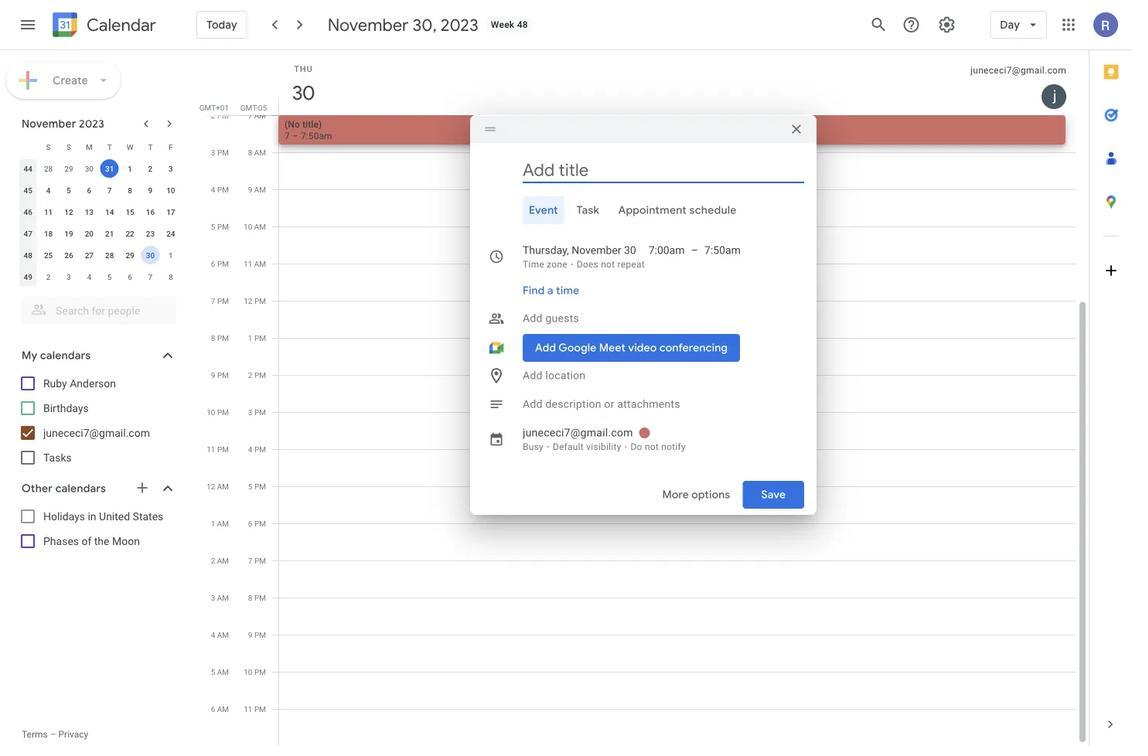 Task type: vqa. For each thing, say whether or not it's contained in the screenshot.


Task type: locate. For each thing, give the bounding box(es) containing it.
7:50am inside (no title) 7 – 7:50am
[[301, 130, 333, 141]]

Search for people text field
[[31, 297, 167, 325]]

row containing 47
[[18, 223, 181, 245]]

0 vertical spatial calendars
[[40, 349, 91, 363]]

11 right 46
[[44, 207, 53, 217]]

0 horizontal spatial 8 pm
[[211, 334, 229, 343]]

am up "1 am"
[[217, 482, 229, 491]]

0 vertical spatial add
[[523, 312, 543, 325]]

0 horizontal spatial 4 pm
[[211, 185, 229, 194]]

2 row from the top
[[18, 158, 181, 180]]

5 pm
[[211, 222, 229, 231], [248, 482, 266, 491]]

am down "4 am"
[[217, 668, 229, 677]]

am for 5 am
[[217, 668, 229, 677]]

1 vertical spatial 11 pm
[[244, 705, 266, 714]]

1 vertical spatial 28
[[105, 251, 114, 260]]

11 pm right 6 am
[[244, 705, 266, 714]]

1 vertical spatial 7 pm
[[248, 556, 266, 566]]

calendars inside 'dropdown button'
[[55, 482, 106, 496]]

appointment
[[619, 204, 687, 217]]

10
[[166, 186, 175, 195], [244, 222, 253, 231], [207, 408, 216, 417], [244, 668, 253, 677]]

12 for 12 pm
[[244, 296, 253, 306]]

event button
[[523, 197, 565, 224]]

1 row from the top
[[18, 136, 181, 158]]

6 down 5 am
[[211, 705, 215, 714]]

1 horizontal spatial 2 pm
[[248, 371, 266, 380]]

– for 7:00am – 7:50am
[[692, 244, 699, 257]]

9 inside row
[[148, 186, 153, 195]]

0 vertical spatial 8 pm
[[211, 334, 229, 343]]

28 for october 28 element
[[44, 164, 53, 173]]

14 element
[[100, 203, 119, 221]]

am for 8 am
[[254, 148, 266, 157]]

2023 right 30, at left
[[441, 14, 479, 36]]

gmt+01
[[199, 103, 229, 112]]

30 cell
[[140, 245, 161, 266]]

7 inside (no title) 7 – 7:50am
[[285, 130, 290, 141]]

4
[[211, 185, 216, 194], [46, 186, 51, 195], [87, 272, 91, 282], [248, 445, 253, 454], [211, 631, 215, 640]]

t
[[107, 142, 112, 152], [148, 142, 153, 152]]

am down the 9 am
[[254, 222, 266, 231]]

0 horizontal spatial t
[[107, 142, 112, 152]]

0 vertical spatial november
[[328, 14, 409, 36]]

5 down 'october 29' element
[[67, 186, 71, 195]]

2 left "gmt-"
[[211, 111, 216, 120]]

29 right 28 element
[[126, 251, 134, 260]]

0 vertical spatial 29
[[64, 164, 73, 173]]

add down find
[[523, 312, 543, 325]]

december 7 element
[[141, 268, 160, 286]]

november
[[328, 14, 409, 36], [22, 117, 76, 131], [572, 244, 622, 257]]

29 right october 28 element
[[64, 164, 73, 173]]

0 vertical spatial 7:50am
[[301, 130, 333, 141]]

28 inside october 28 element
[[44, 164, 53, 173]]

5 row from the top
[[18, 223, 181, 245]]

0 horizontal spatial 6 pm
[[211, 259, 229, 269]]

6 right "1 am"
[[248, 519, 253, 529]]

17 element
[[162, 203, 180, 221]]

december 5 element
[[100, 268, 119, 286]]

6 pm right "1 am"
[[248, 519, 266, 529]]

privacy link
[[58, 730, 88, 741]]

am down "1 am"
[[217, 556, 229, 566]]

7 right 2 am
[[248, 556, 253, 566]]

1 vertical spatial 7:50am
[[705, 244, 741, 257]]

7 pm
[[211, 296, 229, 306], [248, 556, 266, 566]]

30 right 'october 29' element
[[85, 164, 94, 173]]

december 3 element
[[60, 268, 78, 286]]

main drawer image
[[19, 15, 37, 34]]

– right "terms" link
[[50, 730, 56, 741]]

5 am
[[211, 668, 229, 677]]

– down "(no"
[[292, 130, 299, 141]]

12 element
[[60, 203, 78, 221]]

10 element
[[162, 181, 180, 200]]

row containing 44
[[18, 158, 181, 180]]

14
[[105, 207, 114, 217]]

48 inside november 2023 'grid'
[[24, 251, 32, 260]]

1 horizontal spatial 48
[[518, 19, 529, 30]]

2 horizontal spatial junececi7@gmail.com
[[971, 65, 1067, 76]]

11 right 6 am
[[244, 705, 253, 714]]

30 inside cell
[[146, 251, 155, 260]]

2 vertical spatial add
[[523, 398, 543, 411]]

12 inside row group
[[64, 207, 73, 217]]

junececi7@gmail.com up default visibility
[[523, 427, 634, 440]]

20 element
[[80, 224, 99, 243]]

2 vertical spatial 12
[[207, 482, 215, 491]]

row group containing 44
[[18, 158, 181, 288]]

8
[[248, 148, 252, 157], [128, 186, 132, 195], [169, 272, 173, 282], [211, 334, 216, 343], [248, 594, 253, 603]]

05
[[258, 103, 267, 112]]

calendars up ruby
[[40, 349, 91, 363]]

0 vertical spatial 3 pm
[[211, 148, 229, 157]]

add for add guests
[[523, 312, 543, 325]]

s up october 28 element
[[46, 142, 51, 152]]

united
[[99, 510, 130, 523]]

19 element
[[60, 224, 78, 243]]

0 horizontal spatial 9 pm
[[211, 371, 229, 380]]

default visibility
[[553, 442, 622, 453]]

1 t from the left
[[107, 142, 112, 152]]

1 right 30 cell
[[169, 251, 173, 260]]

1 horizontal spatial 2023
[[441, 14, 479, 36]]

3 row from the top
[[18, 180, 181, 201]]

5 right 12 am
[[248, 482, 253, 491]]

7 up 14 element
[[107, 186, 112, 195]]

junececi7@gmail.com
[[971, 65, 1067, 76], [43, 427, 150, 440], [523, 427, 634, 440]]

am for 1 am
[[217, 519, 229, 529]]

6 up 13 element
[[87, 186, 91, 195]]

8 left 1 pm
[[211, 334, 216, 343]]

20
[[85, 229, 94, 238]]

1 s from the left
[[46, 142, 51, 152]]

12
[[64, 207, 73, 217], [244, 296, 253, 306], [207, 482, 215, 491]]

6 pm left "11 am"
[[211, 259, 229, 269]]

1 horizontal spatial 5 pm
[[248, 482, 266, 491]]

1 horizontal spatial 7 pm
[[248, 556, 266, 566]]

0 vertical spatial 9 pm
[[211, 371, 229, 380]]

0 horizontal spatial 7:50am
[[301, 130, 333, 141]]

0 vertical spatial not
[[601, 259, 616, 270]]

settings menu image
[[938, 15, 957, 34]]

1 horizontal spatial not
[[645, 442, 659, 453]]

junececi7@gmail.com inside 30 'column header'
[[971, 65, 1067, 76]]

4 row from the top
[[18, 201, 181, 223]]

1 horizontal spatial tab list
[[1090, 50, 1133, 703]]

(no title) 7 – 7:50am
[[285, 119, 333, 141]]

8 pm left 1 pm
[[211, 334, 229, 343]]

7 right december 6 element
[[148, 272, 153, 282]]

7 pm right 2 am
[[248, 556, 266, 566]]

am for 2 am
[[217, 556, 229, 566]]

7 pm left 12 pm
[[211, 296, 229, 306]]

ruby anderson
[[43, 377, 116, 390]]

calendar
[[87, 14, 156, 36]]

phases
[[43, 535, 79, 548]]

28 right 44
[[44, 164, 53, 173]]

tab list
[[1090, 50, 1133, 703], [483, 197, 805, 224]]

1 horizontal spatial november
[[328, 14, 409, 36]]

not for do
[[645, 442, 659, 453]]

28 element
[[100, 246, 119, 265]]

attachments
[[618, 398, 681, 411]]

calendars inside dropdown button
[[40, 349, 91, 363]]

am down 2 am
[[217, 594, 229, 603]]

7:50am
[[301, 130, 333, 141], [705, 244, 741, 257]]

30
[[291, 80, 313, 106], [85, 164, 94, 173], [625, 244, 637, 257], [146, 251, 155, 260]]

gmt-05
[[241, 103, 267, 112]]

november up does
[[572, 244, 622, 257]]

28 right "27" element
[[105, 251, 114, 260]]

22 element
[[121, 224, 139, 243]]

28 inside 28 element
[[105, 251, 114, 260]]

0 vertical spatial –
[[292, 130, 299, 141]]

11 am
[[244, 259, 266, 269]]

to element
[[692, 243, 699, 258]]

– right 7:00am
[[692, 244, 699, 257]]

7:00am
[[649, 244, 685, 257]]

find
[[523, 284, 545, 298]]

task button
[[571, 197, 606, 224]]

add left location
[[523, 370, 543, 382]]

1 horizontal spatial 28
[[105, 251, 114, 260]]

28 for 28 element
[[105, 251, 114, 260]]

2 vertical spatial –
[[50, 730, 56, 741]]

0 horizontal spatial tab list
[[483, 197, 805, 224]]

8 pm right 3 am
[[248, 594, 266, 603]]

7:50am right the to element
[[705, 244, 741, 257]]

26
[[64, 251, 73, 260]]

10 pm
[[207, 408, 229, 417], [244, 668, 266, 677]]

thursday,
[[523, 244, 569, 257]]

add inside dropdown button
[[523, 312, 543, 325]]

3 pm down 1 pm
[[248, 408, 266, 417]]

gmt-
[[241, 103, 258, 112]]

november up october 28 element
[[22, 117, 76, 131]]

row
[[18, 136, 181, 158], [18, 158, 181, 180], [18, 180, 181, 201], [18, 201, 181, 223], [18, 223, 181, 245], [18, 245, 181, 266], [18, 266, 181, 288]]

1 horizontal spatial t
[[148, 142, 153, 152]]

23 element
[[141, 224, 160, 243]]

appointment schedule
[[619, 204, 737, 217]]

terms – privacy
[[22, 730, 88, 741]]

0 vertical spatial 11 pm
[[207, 445, 229, 454]]

does
[[577, 259, 599, 270]]

2 pm left "gmt-"
[[211, 111, 229, 120]]

calendars for my calendars
[[40, 349, 91, 363]]

add for add location
[[523, 370, 543, 382]]

am down 5 am
[[217, 705, 229, 714]]

1 add from the top
[[523, 312, 543, 325]]

december 2 element
[[39, 268, 58, 286]]

7 am
[[248, 111, 266, 120]]

1 horizontal spatial –
[[292, 130, 299, 141]]

1 vertical spatial 6 pm
[[248, 519, 266, 529]]

1 down 12 am
[[211, 519, 215, 529]]

not right does
[[601, 259, 616, 270]]

1 horizontal spatial 12
[[207, 482, 215, 491]]

48 right week
[[518, 19, 529, 30]]

0 horizontal spatial 28
[[44, 164, 53, 173]]

1 for december 1 element
[[169, 251, 173, 260]]

0 horizontal spatial junececi7@gmail.com
[[43, 427, 150, 440]]

am for 12 am
[[217, 482, 229, 491]]

Add title text field
[[523, 159, 805, 182]]

29 inside 'element'
[[126, 251, 134, 260]]

other calendars
[[22, 482, 106, 496]]

row group
[[18, 158, 181, 288]]

12 down "11 am"
[[244, 296, 253, 306]]

7:50am down "title)"
[[301, 130, 333, 141]]

am for 6 am
[[217, 705, 229, 714]]

0 horizontal spatial 11 pm
[[207, 445, 229, 454]]

2023 up m on the left top of page
[[79, 117, 105, 131]]

am for 11 am
[[254, 259, 266, 269]]

10 up 17
[[166, 186, 175, 195]]

0 horizontal spatial 2 pm
[[211, 111, 229, 120]]

2 add from the top
[[523, 370, 543, 382]]

9
[[248, 185, 252, 194], [148, 186, 153, 195], [211, 371, 216, 380], [248, 631, 253, 640]]

2 down 1 pm
[[248, 371, 253, 380]]

calendars
[[40, 349, 91, 363], [55, 482, 106, 496]]

0 vertical spatial 7 pm
[[211, 296, 229, 306]]

2 horizontal spatial –
[[692, 244, 699, 257]]

45
[[24, 186, 32, 195]]

0 horizontal spatial –
[[50, 730, 56, 741]]

t right w
[[148, 142, 153, 152]]

0 vertical spatial 28
[[44, 164, 53, 173]]

november 2023 grid
[[15, 136, 181, 288]]

0 horizontal spatial 5 pm
[[211, 222, 229, 231]]

15 element
[[121, 203, 139, 221]]

44
[[24, 164, 32, 173]]

november left 30, at left
[[328, 14, 409, 36]]

am up 2 am
[[217, 519, 229, 529]]

1 horizontal spatial 11 pm
[[244, 705, 266, 714]]

1 down 12 pm
[[248, 334, 253, 343]]

zone
[[547, 259, 568, 270]]

2 horizontal spatial november
[[572, 244, 622, 257]]

0 vertical spatial 6 pm
[[211, 259, 229, 269]]

am up 5 am
[[217, 631, 229, 640]]

calendars up in on the bottom of page
[[55, 482, 106, 496]]

0 vertical spatial 4 pm
[[211, 185, 229, 194]]

0 horizontal spatial not
[[601, 259, 616, 270]]

appointment schedule button
[[612, 197, 743, 224]]

0 horizontal spatial 29
[[64, 164, 73, 173]]

10 up "11 am"
[[244, 222, 253, 231]]

0 horizontal spatial s
[[46, 142, 51, 152]]

row containing 48
[[18, 245, 181, 266]]

0 horizontal spatial november
[[22, 117, 76, 131]]

5
[[67, 186, 71, 195], [211, 222, 216, 231], [107, 272, 112, 282], [248, 482, 253, 491], [211, 668, 215, 677]]

5 pm right 12 am
[[248, 482, 266, 491]]

november for november 30, 2023
[[328, 14, 409, 36]]

1 horizontal spatial junececi7@gmail.com
[[523, 427, 634, 440]]

30 up repeat
[[625, 244, 637, 257]]

october 31, today element
[[100, 159, 119, 178]]

3 am
[[211, 594, 229, 603]]

25
[[44, 251, 53, 260]]

2 pm down 1 pm
[[248, 371, 266, 380]]

tab list containing event
[[483, 197, 805, 224]]

not right do at the right bottom of the page
[[645, 442, 659, 453]]

2 up 3 am
[[211, 556, 215, 566]]

11 pm up 12 am
[[207, 445, 229, 454]]

add down add location
[[523, 398, 543, 411]]

7
[[248, 111, 252, 120], [285, 130, 290, 141], [107, 186, 112, 195], [148, 272, 153, 282], [211, 296, 216, 306], [248, 556, 253, 566]]

holidays
[[43, 510, 85, 523]]

find a time
[[523, 284, 580, 298]]

time
[[523, 259, 545, 270]]

t right m on the left top of page
[[107, 142, 112, 152]]

10 right 5 am
[[244, 668, 253, 677]]

1 horizontal spatial 29
[[126, 251, 134, 260]]

0 vertical spatial 10 pm
[[207, 408, 229, 417]]

1 horizontal spatial 10 pm
[[244, 668, 266, 677]]

0 vertical spatial 12
[[64, 207, 73, 217]]

0 vertical spatial 2 pm
[[211, 111, 229, 120]]

1 horizontal spatial 9 pm
[[248, 631, 266, 640]]

am down the 8 am on the top of the page
[[254, 185, 266, 194]]

default
[[553, 442, 584, 453]]

am for 10 am
[[254, 222, 266, 231]]

9 pm
[[211, 371, 229, 380], [248, 631, 266, 640]]

1 vertical spatial 29
[[126, 251, 134, 260]]

row containing s
[[18, 136, 181, 158]]

am
[[254, 111, 266, 120], [254, 148, 266, 157], [254, 185, 266, 194], [254, 222, 266, 231], [254, 259, 266, 269], [217, 482, 229, 491], [217, 519, 229, 529], [217, 556, 229, 566], [217, 594, 229, 603], [217, 631, 229, 640], [217, 668, 229, 677], [217, 705, 229, 714]]

create button
[[6, 62, 121, 99]]

10 up 12 am
[[207, 408, 216, 417]]

s left m on the left top of page
[[66, 142, 71, 152]]

16 element
[[141, 203, 160, 221]]

0 horizontal spatial 2023
[[79, 117, 105, 131]]

None search field
[[0, 291, 192, 325]]

1 horizontal spatial 4 pm
[[248, 445, 266, 454]]

am down 7 am
[[254, 148, 266, 157]]

2023
[[441, 14, 479, 36], [79, 117, 105, 131]]

thursday, november 30
[[523, 244, 637, 257]]

29 for 'october 29' element
[[64, 164, 73, 173]]

tasks
[[43, 452, 72, 464]]

1 vertical spatial 48
[[24, 251, 32, 260]]

(no
[[285, 119, 300, 130]]

1 vertical spatial –
[[692, 244, 699, 257]]

5 pm left 10 am
[[211, 222, 229, 231]]

1 vertical spatial 12
[[244, 296, 253, 306]]

1 horizontal spatial 8 pm
[[248, 594, 266, 603]]

2 horizontal spatial 12
[[244, 296, 253, 306]]

1 vertical spatial not
[[645, 442, 659, 453]]

am up 12 pm
[[254, 259, 266, 269]]

0 vertical spatial 5 pm
[[211, 222, 229, 231]]

2 pm
[[211, 111, 229, 120], [248, 371, 266, 380]]

1 horizontal spatial s
[[66, 142, 71, 152]]

1 vertical spatial november
[[22, 117, 76, 131]]

6 row from the top
[[18, 245, 181, 266]]

0 horizontal spatial 12
[[64, 207, 73, 217]]

event
[[529, 204, 559, 217]]

–
[[292, 130, 299, 141], [692, 244, 699, 257], [50, 730, 56, 741]]

0 vertical spatial 48
[[518, 19, 529, 30]]

terms link
[[22, 730, 48, 741]]

– inside (no title) 7 – 7:50am
[[292, 130, 299, 141]]

11 element
[[39, 203, 58, 221]]

october 28 element
[[39, 159, 58, 178]]

10 pm right 5 am
[[244, 668, 266, 677]]

am left "(no"
[[254, 111, 266, 120]]

0 horizontal spatial 48
[[24, 251, 32, 260]]

12 up "1 am"
[[207, 482, 215, 491]]

8 up 15 element
[[128, 186, 132, 195]]

description
[[546, 398, 602, 411]]

1 vertical spatial 5 pm
[[248, 482, 266, 491]]

junececi7@gmail.com down birthdays
[[43, 427, 150, 440]]

19
[[64, 229, 73, 238]]

3 add from the top
[[523, 398, 543, 411]]

29 for 29 'element' on the top
[[126, 251, 134, 260]]

21
[[105, 229, 114, 238]]

0 horizontal spatial 10 pm
[[207, 408, 229, 417]]

30 element
[[141, 246, 160, 265]]

1 vertical spatial add
[[523, 370, 543, 382]]

1 horizontal spatial 3 pm
[[248, 408, 266, 417]]

december 1 element
[[162, 246, 180, 265]]

1 vertical spatial calendars
[[55, 482, 106, 496]]

30 right 29 'element' on the top
[[146, 251, 155, 260]]

8 pm
[[211, 334, 229, 343], [248, 594, 266, 603]]

48 left 25
[[24, 251, 32, 260]]

7 row from the top
[[18, 266, 181, 288]]

1 horizontal spatial 6 pm
[[248, 519, 266, 529]]

7 down "(no"
[[285, 130, 290, 141]]



Task type: describe. For each thing, give the bounding box(es) containing it.
17
[[166, 207, 175, 217]]

w
[[127, 142, 133, 152]]

other calendars list
[[3, 505, 192, 554]]

am for 3 am
[[217, 594, 229, 603]]

47
[[24, 229, 32, 238]]

23
[[146, 229, 155, 238]]

3 up 10 element at the left of page
[[169, 164, 173, 173]]

visibility
[[587, 442, 622, 453]]

repeat
[[618, 259, 645, 270]]

do
[[631, 442, 643, 453]]

10 inside 10 element
[[166, 186, 175, 195]]

2 right october 31, today element
[[148, 164, 153, 173]]

24
[[166, 229, 175, 238]]

9 am
[[248, 185, 266, 194]]

13 element
[[80, 203, 99, 221]]

calendar heading
[[84, 14, 156, 36]]

8 am
[[248, 148, 266, 157]]

time zone
[[523, 259, 568, 270]]

busy
[[523, 442, 544, 453]]

schedule
[[690, 204, 737, 217]]

6 left "11 am"
[[211, 259, 216, 269]]

week
[[491, 19, 515, 30]]

holidays in united states
[[43, 510, 164, 523]]

row containing 45
[[18, 180, 181, 201]]

junececi7@gmail.com inside my calendars list
[[43, 427, 150, 440]]

1 horizontal spatial 7:50am
[[705, 244, 741, 257]]

a
[[548, 284, 554, 298]]

m
[[86, 142, 93, 152]]

thu
[[294, 64, 313, 74]]

november for november 2023
[[22, 117, 76, 131]]

0 horizontal spatial 7 pm
[[211, 296, 229, 306]]

30 column header
[[279, 50, 1077, 115]]

states
[[133, 510, 164, 523]]

2 vertical spatial november
[[572, 244, 622, 257]]

18
[[44, 229, 53, 238]]

18 element
[[39, 224, 58, 243]]

13
[[85, 207, 94, 217]]

1 vertical spatial 8 pm
[[248, 594, 266, 603]]

terms
[[22, 730, 48, 741]]

30 inside 'column header'
[[291, 80, 313, 106]]

guests
[[546, 312, 580, 325]]

1 vertical spatial 10 pm
[[244, 668, 266, 677]]

my calendars list
[[3, 371, 192, 471]]

0 horizontal spatial 3 pm
[[211, 148, 229, 157]]

my
[[22, 349, 37, 363]]

30,
[[413, 14, 437, 36]]

7:00am – 7:50am
[[649, 244, 741, 257]]

8 down 7 am
[[248, 148, 252, 157]]

ruby
[[43, 377, 67, 390]]

8 right december 7 element
[[169, 272, 173, 282]]

1 vertical spatial 9 pm
[[248, 631, 266, 640]]

october 30 element
[[80, 159, 99, 178]]

privacy
[[58, 730, 88, 741]]

calendar element
[[50, 9, 156, 43]]

phases of the moon
[[43, 535, 140, 548]]

– for terms – privacy
[[50, 730, 56, 741]]

add other calendars image
[[135, 481, 150, 496]]

11 inside november 2023 'grid'
[[44, 207, 53, 217]]

am for 4 am
[[217, 631, 229, 640]]

add for add description or attachments
[[523, 398, 543, 411]]

row group inside november 2023 'grid'
[[18, 158, 181, 288]]

46
[[24, 207, 32, 217]]

my calendars button
[[3, 344, 192, 368]]

0 vertical spatial 2023
[[441, 14, 479, 36]]

49
[[24, 272, 32, 282]]

11 up 12 am
[[207, 445, 216, 454]]

f
[[169, 142, 173, 152]]

12 pm
[[244, 296, 266, 306]]

22
[[126, 229, 134, 238]]

1 vertical spatial 4 pm
[[248, 445, 266, 454]]

5 down "4 am"
[[211, 668, 215, 677]]

6 am
[[211, 705, 229, 714]]

task
[[577, 204, 600, 217]]

31 cell
[[99, 158, 120, 180]]

12 am
[[207, 482, 229, 491]]

other calendars button
[[3, 477, 192, 501]]

25 element
[[39, 246, 58, 265]]

1 vertical spatial 3 pm
[[248, 408, 266, 417]]

5 right the december 4 element
[[107, 272, 112, 282]]

november 30, 2023
[[328, 14, 479, 36]]

1 vertical spatial 2 pm
[[248, 371, 266, 380]]

in
[[88, 510, 96, 523]]

december 4 element
[[80, 268, 99, 286]]

not for does
[[601, 259, 616, 270]]

am for 7 am
[[254, 111, 266, 120]]

7 inside december 7 element
[[148, 272, 153, 282]]

my calendars
[[22, 349, 91, 363]]

october 29 element
[[60, 159, 78, 178]]

time
[[556, 284, 580, 298]]

27 element
[[80, 246, 99, 265]]

27
[[85, 251, 94, 260]]

30 grid
[[198, 50, 1090, 747]]

8 right 3 am
[[248, 594, 253, 603]]

title)
[[303, 119, 322, 130]]

2 t from the left
[[148, 142, 153, 152]]

1 for 1 am
[[211, 519, 215, 529]]

12 for 12 am
[[207, 482, 215, 491]]

moon
[[112, 535, 140, 548]]

3 left the december 4 element
[[67, 272, 71, 282]]

31
[[105, 164, 114, 173]]

5 left 10 am
[[211, 222, 216, 231]]

10 am
[[244, 222, 266, 231]]

2 s from the left
[[66, 142, 71, 152]]

1 pm
[[248, 334, 266, 343]]

26 element
[[60, 246, 78, 265]]

3 down 2 am
[[211, 594, 215, 603]]

does not repeat
[[577, 259, 645, 270]]

29 element
[[121, 246, 139, 265]]

7 left 05
[[248, 111, 252, 120]]

find a time button
[[517, 277, 586, 305]]

calendars for other calendars
[[55, 482, 106, 496]]

location
[[546, 370, 586, 382]]

1 vertical spatial 2023
[[79, 117, 105, 131]]

december 6 element
[[121, 268, 139, 286]]

birthdays
[[43, 402, 89, 415]]

11 down 10 am
[[244, 259, 253, 269]]

or
[[605, 398, 615, 411]]

today
[[207, 18, 237, 32]]

add guests button
[[517, 305, 805, 333]]

today button
[[197, 6, 247, 43]]

2 am
[[211, 556, 229, 566]]

day
[[1001, 18, 1021, 32]]

1 for 1 pm
[[248, 334, 253, 343]]

add description or attachments
[[523, 398, 681, 411]]

3 right the f
[[211, 148, 216, 157]]

other
[[22, 482, 53, 496]]

row containing 49
[[18, 266, 181, 288]]

1 am
[[211, 519, 229, 529]]

12 for 12
[[64, 207, 73, 217]]

anderson
[[70, 377, 116, 390]]

of
[[82, 535, 92, 548]]

21 element
[[100, 224, 119, 243]]

the
[[94, 535, 110, 548]]

create
[[53, 74, 88, 87]]

24 element
[[162, 224, 180, 243]]

december 8 element
[[162, 268, 180, 286]]

3 down 1 pm
[[248, 408, 253, 417]]

16
[[146, 207, 155, 217]]

row containing 46
[[18, 201, 181, 223]]

1 right 31 cell
[[128, 164, 132, 173]]

2 left december 3 element
[[46, 272, 51, 282]]

6 right december 5 element
[[128, 272, 132, 282]]

am for 9 am
[[254, 185, 266, 194]]

add location
[[523, 370, 586, 382]]

notify
[[662, 442, 686, 453]]

4 am
[[211, 631, 229, 640]]

day button
[[991, 6, 1048, 43]]

7 left 12 pm
[[211, 296, 216, 306]]

thursday, november 30 element
[[286, 75, 321, 111]]



